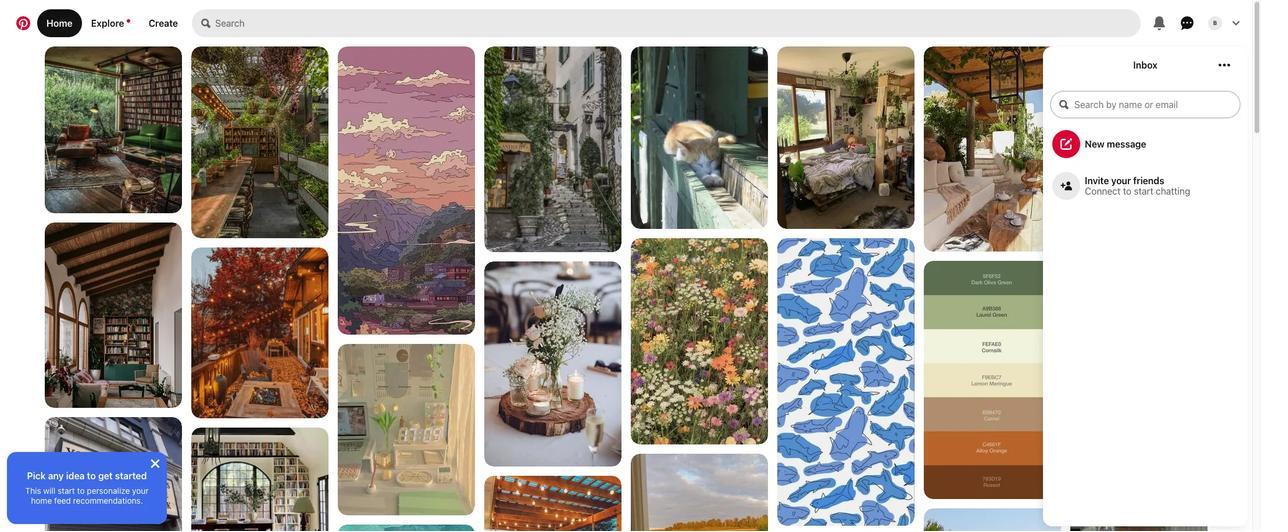 Task type: locate. For each thing, give the bounding box(es) containing it.
connect
[[1085, 186, 1121, 197]]

get
[[98, 471, 113, 481]]

create
[[149, 18, 178, 28]]

start left chatting
[[1134, 186, 1153, 197]]

0 vertical spatial start
[[1134, 186, 1153, 197]]

start inside pick any idea to get started this will start to personalize your home feed recommendations.
[[58, 486, 75, 496]]

0 horizontal spatial start
[[58, 486, 75, 496]]

to
[[1123, 186, 1131, 197], [87, 471, 96, 481], [77, 486, 85, 496]]

this
[[25, 486, 41, 496]]

start
[[1134, 186, 1153, 197], [58, 486, 75, 496]]

this contains an image of: vertical gardens can be installed both indoors and outdoors. they can be constructed using a variety image
[[631, 238, 768, 445]]

0 horizontal spatial this contains an image of: image
[[338, 344, 475, 516]]

main content
[[0, 0, 1252, 531]]

your inside invite your friends connect to start chatting
[[1111, 176, 1131, 186]]

this contains an image of: my kemetic dreams image
[[45, 47, 182, 214]]

0 horizontal spatial your
[[132, 486, 149, 496]]

start right will
[[58, 486, 75, 496]]

1 vertical spatial start
[[58, 486, 75, 496]]

to left friends
[[1123, 186, 1131, 197]]

pick
[[27, 471, 46, 481]]

this contains an image of: lake tahoe's least crowded and most photogenic campsite image
[[1070, 47, 1208, 252]]

0 vertical spatial to
[[1123, 186, 1131, 197]]

to inside invite your friends connect to start chatting
[[1123, 186, 1131, 197]]

1 vertical spatial to
[[87, 471, 96, 481]]

search icon image
[[201, 19, 211, 28]]

your
[[1111, 176, 1131, 186], [132, 486, 149, 496]]

inbox
[[1133, 60, 1157, 70]]

1 vertical spatial your
[[132, 486, 149, 496]]

invite
[[1085, 176, 1109, 186]]

1 horizontal spatial start
[[1134, 186, 1153, 197]]

idea
[[66, 471, 85, 481]]

2 vertical spatial to
[[77, 486, 85, 496]]

this contains an image of: pin by jo on fondos | landscape wallpaper, scenery wallpaper, anime scenery wallpaper image
[[338, 47, 475, 390]]

explore link
[[82, 9, 139, 37]]

main content containing inbox
[[0, 0, 1252, 531]]

this contains an image of: image
[[777, 238, 915, 531], [338, 344, 475, 516]]

to down idea
[[77, 486, 85, 496]]

feed
[[54, 496, 71, 506]]

invite your friends image
[[1060, 180, 1072, 192]]

this contains an image of: teqryouapart image
[[777, 47, 915, 229]]

Contacts Search Field search field
[[1050, 91, 1241, 119]]

this contains an image of: gilded autumn velvet image
[[191, 248, 328, 419]]

your right invite
[[1111, 176, 1131, 186]]

to left get
[[87, 471, 96, 481]]

1 horizontal spatial your
[[1111, 176, 1131, 186]]

0 vertical spatial your
[[1111, 176, 1131, 186]]

this contains an image of: 24martie image
[[45, 417, 182, 531]]

personalize
[[87, 486, 130, 496]]

your down 'started'
[[132, 486, 149, 496]]

2 horizontal spatial to
[[1123, 186, 1131, 197]]

this contains an image of: sage green kitchen in a renovated victorian home, southport, fairfield, connecticut image
[[1070, 408, 1208, 531]]

list
[[0, 47, 1252, 531]]



Task type: vqa. For each thing, say whether or not it's contained in the screenshot.
Add a link to drive traffic to your site url field
no



Task type: describe. For each thing, give the bounding box(es) containing it.
1 horizontal spatial this contains an image of: image
[[777, 238, 915, 531]]

this contains an image of: instagram/wattpad: @signoraelsa image
[[631, 454, 768, 531]]

this contains an image of: a relaxed garden soiree wedding in kiama - modern wedding image
[[484, 262, 621, 467]]

this contains an image of: 5 scroll stoppers image
[[191, 428, 328, 531]]

0 horizontal spatial to
[[77, 486, 85, 496]]

your inside pick any idea to get started this will start to personalize your home feed recommendations.
[[132, 486, 149, 496]]

home link
[[37, 9, 82, 37]]

new message
[[1085, 139, 1146, 149]]

start inside invite your friends connect to start chatting
[[1134, 186, 1153, 197]]

chatting
[[1156, 186, 1190, 197]]

this contains: color combination with sage green image
[[924, 261, 1061, 499]]

explore
[[91, 18, 124, 28]]

apr 27, 2020 - waiting, archival art print - 5x7" and 12x18" - limited edition fine art print made from a watercolor painting. when most people think of surfing they think of wave riding. while that is the best part of it - the majority of a surfer's time in the water is waiting and paddling. there is a lot of waiting - when the su… image
[[338, 525, 475, 531]]

this contains an image of: the perfect world. welcome \o/ image
[[631, 47, 768, 229]]

notifications image
[[126, 19, 130, 23]]

rustic southwestern style outdoor living space image
[[924, 47, 1061, 252]]

brad klo image
[[1208, 16, 1222, 30]]

recommendations.
[[73, 496, 143, 506]]

Search text field
[[215, 9, 1141, 37]]

friends
[[1133, 176, 1164, 186]]

1 horizontal spatial to
[[87, 471, 96, 481]]

home
[[47, 18, 73, 28]]

any
[[48, 471, 64, 481]]

the grounds of alexandria image
[[191, 47, 328, 238]]

compose new message image
[[1060, 138, 1072, 150]]

travel | the golden girl | jess keys, travel goals, travel inspiration, travel guide, vacation, vacation ideas, getaway, bucket list, wanderlust, luxury, resort, dream destination, beach, mountains, on the road, adventure image
[[484, 47, 621, 253]]

this contains an image of: capri, italy image
[[924, 509, 1061, 531]]

new message button
[[1043, 126, 1248, 163]]

this contains an image of: diy porch swing image
[[484, 476, 621, 531]]

create link
[[139, 9, 187, 37]]

this contains an image of: fields // charcoal — by hope johnson image
[[45, 223, 182, 408]]

will
[[43, 486, 55, 496]]

new
[[1085, 139, 1104, 149]]

pick any idea to get started this will start to personalize your home feed recommendations.
[[25, 471, 149, 506]]

started
[[115, 471, 147, 481]]

message
[[1107, 139, 1146, 149]]

invite your friends connect to start chatting
[[1085, 176, 1190, 197]]

home
[[31, 496, 52, 506]]



